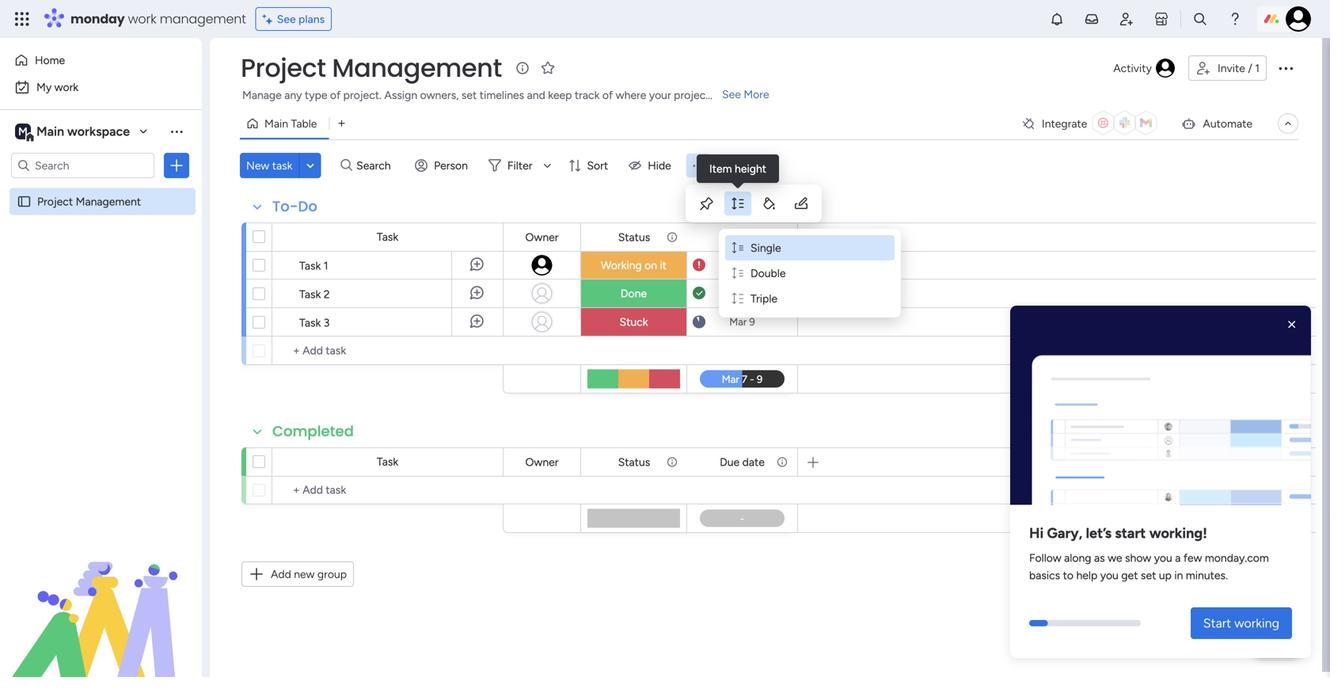 Task type: vqa. For each thing, say whether or not it's contained in the screenshot.
"Item"
yes



Task type: describe. For each thing, give the bounding box(es) containing it.
we
[[1108, 551, 1122, 564]]

triple
[[751, 292, 778, 305]]

see for see plans
[[277, 12, 296, 26]]

2 owner field from the top
[[521, 453, 563, 471]]

management inside list box
[[76, 195, 141, 208]]

plans
[[299, 12, 325, 26]]

status field for completed
[[614, 453, 654, 471]]

monday
[[70, 10, 125, 28]]

mar 8
[[729, 287, 756, 300]]

task
[[272, 159, 293, 172]]

add to favorites image
[[540, 60, 556, 76]]

new task
[[246, 159, 293, 172]]

work for monday
[[128, 10, 156, 28]]

main table
[[264, 117, 317, 130]]

main for main workspace
[[36, 124, 64, 139]]

main for main table
[[264, 117, 288, 130]]

update feed image
[[1084, 11, 1100, 27]]

a
[[1175, 551, 1181, 564]]

date for second the due date field from the bottom of the page
[[742, 230, 765, 244]]

add view image
[[338, 118, 345, 129]]

working!
[[1150, 524, 1207, 541]]

manage any type of project. assign owners, set timelines and keep track of where your project stands.
[[242, 88, 748, 102]]

item height
[[709, 162, 767, 175]]

menu image
[[691, 158, 706, 173]]

more
[[744, 87, 769, 101]]

hide
[[648, 159, 671, 172]]

working on it
[[601, 259, 667, 272]]

filter
[[508, 159, 532, 172]]

v2 search image
[[341, 157, 352, 174]]

filter button
[[482, 153, 557, 178]]

workspace image
[[15, 123, 31, 140]]

To-Do field
[[268, 196, 321, 217]]

any
[[284, 88, 302, 102]]

workspace
[[67, 124, 130, 139]]

1 + add task text field from the top
[[280, 341, 496, 360]]

item height triple image
[[732, 292, 744, 305]]

start working button
[[1191, 607, 1292, 639]]

1 horizontal spatial project management
[[241, 50, 502, 86]]

it
[[660, 259, 667, 272]]

get
[[1122, 568, 1138, 582]]

date for second the due date field from the top
[[742, 455, 765, 469]]

my work link
[[10, 74, 192, 100]]

due date for second the due date field from the bottom of the page
[[720, 230, 765, 244]]

m
[[18, 125, 28, 138]]

project management inside list box
[[37, 195, 141, 208]]

sort button
[[562, 153, 618, 178]]

1 due date field from the top
[[716, 228, 769, 246]]

done
[[621, 287, 647, 300]]

column information image for to-do
[[666, 231, 679, 243]]

hide button
[[623, 153, 681, 178]]

arrow down image
[[538, 156, 557, 175]]

my work
[[36, 80, 78, 94]]

add new group
[[271, 567, 347, 581]]

0 horizontal spatial lottie animation image
[[0, 517, 202, 677]]

see plans
[[277, 12, 325, 26]]

type
[[305, 88, 327, 102]]

show
[[1125, 551, 1152, 564]]

8
[[749, 287, 756, 300]]

invite
[[1218, 61, 1245, 75]]

item height single image
[[732, 241, 744, 255]]

see for see more
[[722, 87, 741, 101]]

2 due date field from the top
[[716, 453, 769, 471]]

monday work management
[[70, 10, 246, 28]]

column information image for completed
[[666, 456, 679, 468]]

invite / 1
[[1218, 61, 1260, 75]]

notifications image
[[1049, 11, 1065, 27]]

0 vertical spatial options image
[[169, 158, 185, 173]]

help
[[1263, 637, 1292, 653]]

due date for second the due date field from the top
[[720, 455, 765, 469]]

set inside follow along as we show you a few monday.com basics to help you get set up in minutes.
[[1141, 568, 1156, 582]]

stands.
[[713, 88, 748, 102]]

mar 9
[[729, 316, 755, 328]]

invite members image
[[1119, 11, 1135, 27]]

to
[[1063, 568, 1074, 582]]

public board image
[[17, 194, 32, 209]]

search everything image
[[1193, 11, 1208, 27]]

as
[[1094, 551, 1105, 564]]

main workspace
[[36, 124, 130, 139]]

Search in workspace field
[[33, 156, 132, 175]]

project
[[674, 88, 710, 102]]

minutes.
[[1186, 568, 1228, 582]]

integrate
[[1042, 117, 1088, 130]]

activity button
[[1107, 55, 1182, 81]]

Completed field
[[268, 421, 358, 442]]

select product image
[[14, 11, 30, 27]]

angle down image
[[307, 160, 314, 171]]

person button
[[409, 153, 477, 178]]

1 horizontal spatial options image
[[801, 226, 831, 249]]

2
[[324, 287, 330, 301]]

help button
[[1250, 632, 1305, 658]]

assign
[[384, 88, 417, 102]]

along
[[1064, 551, 1092, 564]]

hi
[[1029, 524, 1044, 541]]

integrate button
[[1015, 107, 1168, 140]]

7
[[750, 259, 755, 272]]

start
[[1115, 524, 1146, 541]]

see plans button
[[256, 7, 332, 31]]

1 horizontal spatial management
[[332, 50, 502, 86]]

2 of from the left
[[602, 88, 613, 102]]

close image
[[1284, 317, 1300, 333]]



Task type: locate. For each thing, give the bounding box(es) containing it.
1 owner field from the top
[[521, 228, 563, 246]]

1 vertical spatial set
[[1141, 568, 1156, 582]]

1 vertical spatial + add task text field
[[280, 481, 496, 500]]

0 horizontal spatial 1
[[324, 259, 328, 272]]

1 horizontal spatial set
[[1141, 568, 1156, 582]]

see left more
[[722, 87, 741, 101]]

1 horizontal spatial of
[[602, 88, 613, 102]]

1 vertical spatial status
[[618, 455, 650, 469]]

0 horizontal spatial management
[[76, 195, 141, 208]]

where
[[616, 88, 646, 102]]

0 horizontal spatial main
[[36, 124, 64, 139]]

1 status field from the top
[[614, 228, 654, 246]]

0 horizontal spatial of
[[330, 88, 341, 102]]

1 horizontal spatial lottie animation image
[[1010, 312, 1311, 511]]

new
[[246, 159, 269, 172]]

main inside button
[[264, 117, 288, 130]]

status field for to-do
[[614, 228, 654, 246]]

Owner field
[[521, 228, 563, 246], [521, 453, 563, 471]]

completed
[[272, 421, 354, 441]]

0 horizontal spatial see
[[277, 12, 296, 26]]

3
[[324, 316, 330, 329]]

v2 overdue deadline image
[[693, 258, 706, 273]]

activity
[[1114, 61, 1152, 75]]

in
[[1175, 568, 1183, 582]]

1 vertical spatial work
[[54, 80, 78, 94]]

0 vertical spatial 1
[[1255, 61, 1260, 75]]

1 vertical spatial you
[[1100, 568, 1119, 582]]

status for to-do
[[618, 230, 650, 244]]

1 inside button
[[1255, 61, 1260, 75]]

0 vertical spatial lottie animation image
[[1010, 312, 1311, 511]]

set right the owners,
[[462, 88, 477, 102]]

project management down search in workspace 'field'
[[37, 195, 141, 208]]

few
[[1184, 551, 1202, 564]]

start working
[[1203, 616, 1280, 631]]

mar left 9
[[729, 316, 747, 328]]

gary,
[[1047, 524, 1083, 541]]

1 horizontal spatial project
[[241, 50, 326, 86]]

single
[[751, 241, 781, 255]]

Status field
[[614, 228, 654, 246], [614, 453, 654, 471]]

see more link
[[721, 86, 771, 102]]

timelines
[[480, 88, 524, 102]]

1 vertical spatial owner
[[525, 455, 559, 469]]

2 status field from the top
[[614, 453, 654, 471]]

start
[[1203, 616, 1232, 631]]

workspace selection element
[[15, 122, 132, 143]]

main right the workspace image
[[36, 124, 64, 139]]

main table button
[[240, 111, 329, 136]]

automate
[[1203, 117, 1253, 130]]

manage
[[242, 88, 282, 102]]

of right type
[[330, 88, 341, 102]]

task 3
[[299, 316, 330, 329]]

project.
[[343, 88, 382, 102]]

item height double image
[[732, 266, 744, 280]]

sort
[[587, 159, 608, 172]]

help
[[1076, 568, 1098, 582]]

1 vertical spatial 1
[[324, 259, 328, 272]]

on
[[645, 259, 657, 272]]

task 2
[[299, 287, 330, 301]]

1 horizontal spatial main
[[264, 117, 288, 130]]

management up the assign
[[332, 50, 502, 86]]

to-
[[272, 196, 298, 217]]

1 vertical spatial see
[[722, 87, 741, 101]]

1
[[1255, 61, 1260, 75], [324, 259, 328, 272]]

main left table
[[264, 117, 288, 130]]

0 vertical spatial status field
[[614, 228, 654, 246]]

work inside my work option
[[54, 80, 78, 94]]

project management up project.
[[241, 50, 502, 86]]

see
[[277, 12, 296, 26], [722, 87, 741, 101]]

project inside list box
[[37, 195, 73, 208]]

management
[[332, 50, 502, 86], [76, 195, 141, 208]]

1 vertical spatial mar
[[729, 287, 747, 300]]

column information image
[[776, 456, 789, 468]]

options image right single at top
[[801, 226, 831, 249]]

1 horizontal spatial you
[[1154, 551, 1173, 564]]

mar for mar 8
[[729, 287, 747, 300]]

column information image
[[666, 231, 679, 243], [776, 231, 789, 243], [666, 456, 679, 468]]

1 horizontal spatial lottie animation element
[[1010, 306, 1311, 511]]

follow along as we show you a few monday.com basics to help you get set up in minutes.
[[1029, 551, 1269, 582]]

v2 done deadline image
[[693, 286, 706, 301]]

0 vertical spatial project management
[[241, 50, 502, 86]]

of right the track
[[602, 88, 613, 102]]

add new group button
[[242, 561, 354, 587]]

up
[[1159, 568, 1172, 582]]

invite / 1 button
[[1189, 55, 1267, 81]]

0 vertical spatial owner
[[525, 230, 559, 244]]

help image
[[1227, 11, 1243, 27]]

due for second the due date field from the top
[[720, 455, 740, 469]]

task for task 2
[[299, 287, 321, 301]]

date up 7
[[742, 230, 765, 244]]

0 vertical spatial management
[[332, 50, 502, 86]]

status
[[618, 230, 650, 244], [618, 455, 650, 469]]

1 horizontal spatial see
[[722, 87, 741, 101]]

2 + add task text field from the top
[[280, 481, 496, 500]]

show board description image
[[513, 60, 532, 76]]

+ Add task text field
[[280, 341, 496, 360], [280, 481, 496, 500]]

set
[[462, 88, 477, 102], [1141, 568, 1156, 582]]

new task button
[[240, 153, 299, 178]]

0 vertical spatial project
[[241, 50, 326, 86]]

new
[[294, 567, 315, 581]]

options image
[[169, 158, 185, 173], [801, 226, 831, 249]]

status for completed
[[618, 455, 650, 469]]

follow
[[1029, 551, 1062, 564]]

1 vertical spatial project management
[[37, 195, 141, 208]]

due left column information icon
[[720, 455, 740, 469]]

0 horizontal spatial project
[[37, 195, 73, 208]]

do
[[298, 196, 317, 217]]

0 vertical spatial due date field
[[716, 228, 769, 246]]

2 owner from the top
[[525, 455, 559, 469]]

basics
[[1029, 568, 1060, 582]]

management down search in workspace 'field'
[[76, 195, 141, 208]]

home link
[[10, 48, 192, 73]]

height
[[735, 162, 767, 175]]

and
[[527, 88, 545, 102]]

mar for mar 9
[[729, 316, 747, 328]]

1 vertical spatial date
[[742, 455, 765, 469]]

1 vertical spatial due date field
[[716, 453, 769, 471]]

home
[[35, 53, 65, 67]]

monday marketplace image
[[1154, 11, 1170, 27]]

your
[[649, 88, 671, 102]]

0 horizontal spatial lottie animation element
[[0, 517, 202, 677]]

1 of from the left
[[330, 88, 341, 102]]

1 vertical spatial status field
[[614, 453, 654, 471]]

due date field up 'mar 7' at the right top of the page
[[716, 228, 769, 246]]

see more
[[722, 87, 769, 101]]

item
[[709, 162, 732, 175]]

add
[[271, 567, 291, 581]]

stuck
[[620, 315, 648, 329]]

2 date from the top
[[742, 455, 765, 469]]

work
[[128, 10, 156, 28], [54, 80, 78, 94]]

work right monday on the left
[[128, 10, 156, 28]]

0 horizontal spatial you
[[1100, 568, 1119, 582]]

2 status from the top
[[618, 455, 650, 469]]

group
[[317, 567, 347, 581]]

person
[[434, 159, 468, 172]]

due for second the due date field from the bottom of the page
[[720, 230, 740, 244]]

task for task 1
[[299, 259, 321, 272]]

2 due from the top
[[720, 455, 740, 469]]

task 1
[[299, 259, 328, 272]]

1 owner from the top
[[525, 230, 559, 244]]

work for my
[[54, 80, 78, 94]]

track
[[575, 88, 600, 102]]

1 vertical spatial owner field
[[521, 453, 563, 471]]

0 horizontal spatial work
[[54, 80, 78, 94]]

work right my
[[54, 80, 78, 94]]

automate button
[[1175, 111, 1259, 136]]

1 date from the top
[[742, 230, 765, 244]]

0 vertical spatial set
[[462, 88, 477, 102]]

lottie animation image
[[1010, 312, 1311, 511], [0, 517, 202, 677]]

project right public board image
[[37, 195, 73, 208]]

due date field left column information icon
[[716, 453, 769, 471]]

management
[[160, 10, 246, 28]]

Search field
[[352, 154, 400, 177]]

1 status from the top
[[618, 230, 650, 244]]

mar left 7
[[730, 259, 747, 272]]

1 vertical spatial project
[[37, 195, 73, 208]]

0 vertical spatial see
[[277, 12, 296, 26]]

monday.com
[[1205, 551, 1269, 564]]

0 vertical spatial due date
[[720, 230, 765, 244]]

mar left 8
[[729, 287, 747, 300]]

1 due date from the top
[[720, 230, 765, 244]]

1 vertical spatial options image
[[801, 226, 831, 249]]

progress bar
[[1029, 620, 1048, 626]]

0 vertical spatial you
[[1154, 551, 1173, 564]]

of
[[330, 88, 341, 102], [602, 88, 613, 102]]

working
[[1235, 616, 1280, 631]]

0 vertical spatial work
[[128, 10, 156, 28]]

1 horizontal spatial 1
[[1255, 61, 1260, 75]]

1 vertical spatial management
[[76, 195, 141, 208]]

0 vertical spatial date
[[742, 230, 765, 244]]

1 vertical spatial due date
[[720, 455, 765, 469]]

2 vertical spatial mar
[[729, 316, 747, 328]]

gary orlando image
[[1286, 6, 1311, 32]]

0 vertical spatial status
[[618, 230, 650, 244]]

1 right /
[[1255, 61, 1260, 75]]

mar for mar 7
[[730, 259, 747, 272]]

0 vertical spatial owner field
[[521, 228, 563, 246]]

1 horizontal spatial work
[[128, 10, 156, 28]]

/
[[1248, 61, 1253, 75]]

due date
[[720, 230, 765, 244], [720, 455, 765, 469]]

main
[[264, 117, 288, 130], [36, 124, 64, 139]]

double
[[751, 266, 786, 280]]

collapse board header image
[[1282, 117, 1295, 130]]

lottie animation element
[[1010, 306, 1311, 511], [0, 517, 202, 677]]

you down we
[[1100, 568, 1119, 582]]

workspace options image
[[169, 123, 185, 139]]

project up any
[[241, 50, 326, 86]]

options image
[[1276, 59, 1295, 78]]

0 vertical spatial lottie animation element
[[1010, 306, 1311, 511]]

keep
[[548, 88, 572, 102]]

2 due date from the top
[[720, 455, 765, 469]]

0 vertical spatial + add task text field
[[280, 341, 496, 360]]

1 due from the top
[[720, 230, 740, 244]]

1 vertical spatial lottie animation element
[[0, 517, 202, 677]]

task for task 3
[[299, 316, 321, 329]]

0 horizontal spatial options image
[[169, 158, 185, 173]]

0 horizontal spatial project management
[[37, 195, 141, 208]]

see left plans
[[277, 12, 296, 26]]

option
[[0, 187, 202, 190]]

owner
[[525, 230, 559, 244], [525, 455, 559, 469]]

0 horizontal spatial set
[[462, 88, 477, 102]]

due up 'mar 7' at the right top of the page
[[720, 230, 740, 244]]

my work option
[[10, 74, 192, 100]]

project management list box
[[0, 185, 202, 429]]

let's
[[1086, 524, 1112, 541]]

project
[[241, 50, 326, 86], [37, 195, 73, 208]]

date
[[742, 230, 765, 244], [742, 455, 765, 469]]

due date left column information icon
[[720, 455, 765, 469]]

you left a
[[1154, 551, 1173, 564]]

1 vertical spatial due
[[720, 455, 740, 469]]

1 up 2
[[324, 259, 328, 272]]

working
[[601, 259, 642, 272]]

owners,
[[420, 88, 459, 102]]

set left up
[[1141, 568, 1156, 582]]

see inside "button"
[[277, 12, 296, 26]]

options image down workspace options icon
[[169, 158, 185, 173]]

hi gary, let's start working!
[[1029, 524, 1207, 541]]

0 vertical spatial due
[[720, 230, 740, 244]]

mar 7
[[730, 259, 755, 272]]

home option
[[10, 48, 192, 73]]

my
[[36, 80, 52, 94]]

Project Management field
[[237, 50, 506, 86]]

date left column information icon
[[742, 455, 765, 469]]

9
[[749, 316, 755, 328]]

main inside 'workspace selection' element
[[36, 124, 64, 139]]

due date up 'mar 7' at the right top of the page
[[720, 230, 765, 244]]

0 vertical spatial mar
[[730, 259, 747, 272]]

Due date field
[[716, 228, 769, 246], [716, 453, 769, 471]]

1 vertical spatial lottie animation image
[[0, 517, 202, 677]]



